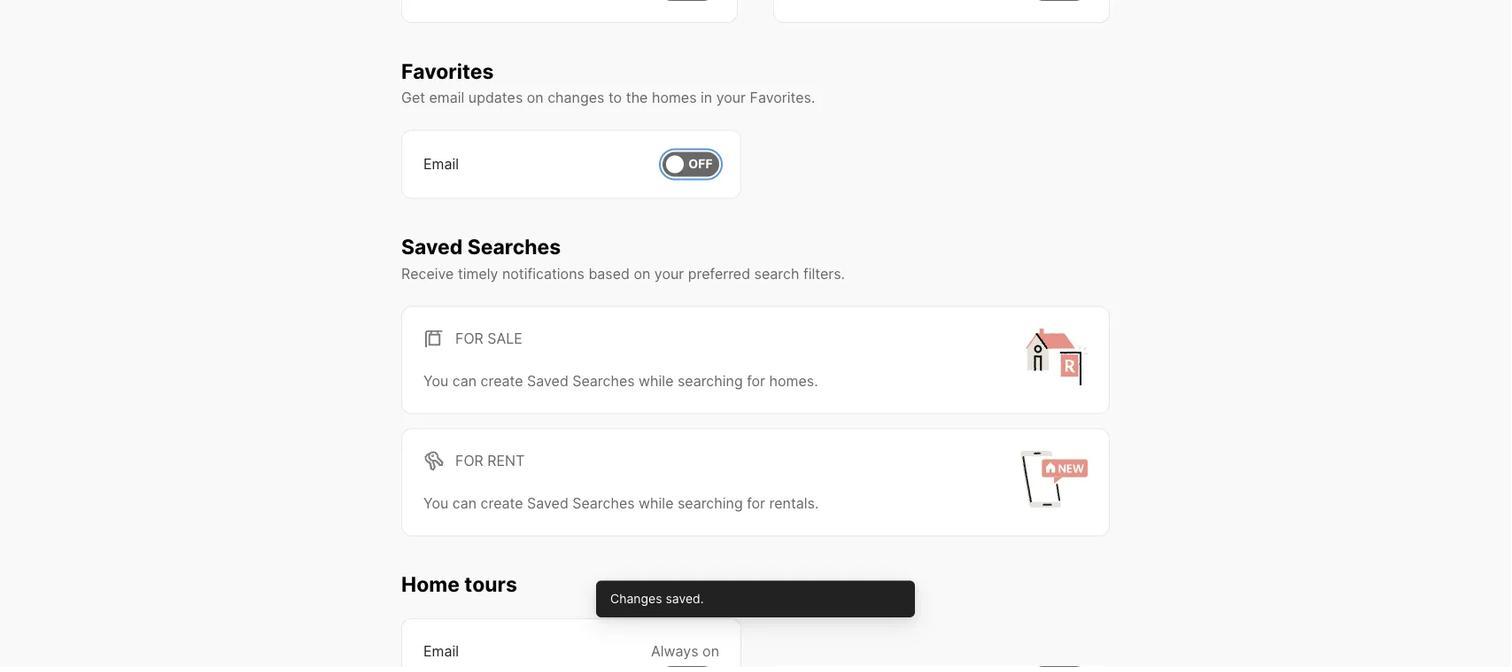 Task type: locate. For each thing, give the bounding box(es) containing it.
for sale
[[455, 330, 523, 347]]

0 vertical spatial saved
[[401, 234, 463, 259]]

homes for favorites
[[652, 89, 697, 106]]

1 can from the top
[[452, 372, 477, 390]]

on
[[527, 89, 544, 106], [634, 265, 651, 282], [703, 642, 719, 660]]

1 while from the top
[[639, 372, 674, 390]]

your inside saved searches receive timely notifications based on your preferred search filters.
[[655, 265, 684, 282]]

on right based
[[634, 265, 651, 282]]

rent
[[487, 452, 525, 469]]

you for you can create saved searches while searching for rentals .
[[423, 495, 448, 512]]

1 horizontal spatial your
[[716, 89, 746, 106]]

filters.
[[803, 265, 845, 282]]

changes
[[610, 591, 662, 606]]

1 vertical spatial can
[[452, 495, 477, 512]]

0 vertical spatial can
[[452, 372, 477, 390]]

searching
[[678, 372, 743, 390], [678, 495, 743, 512]]

0 vertical spatial on
[[527, 89, 544, 106]]

create for rent
[[481, 495, 523, 512]]

1 vertical spatial searches
[[573, 372, 635, 390]]

1 you from the top
[[423, 372, 448, 390]]

1 vertical spatial email
[[423, 642, 459, 660]]

saved for for sale
[[527, 372, 569, 390]]

1 create from the top
[[481, 372, 523, 390]]

. for rentals
[[815, 495, 819, 512]]

you
[[423, 372, 448, 390], [423, 495, 448, 512]]

create down rent
[[481, 495, 523, 512]]

can
[[452, 372, 477, 390], [452, 495, 477, 512]]

2 vertical spatial saved
[[527, 495, 569, 512]]

1 horizontal spatial on
[[634, 265, 651, 282]]

2 horizontal spatial on
[[703, 642, 719, 660]]

1 for from the top
[[747, 372, 765, 390]]

homes inside the favorites get email updates on changes to the homes in your favorites.
[[652, 89, 697, 106]]

for for for rent
[[455, 452, 484, 469]]

1 vertical spatial your
[[655, 265, 684, 282]]

email
[[429, 89, 465, 106]]

0 vertical spatial .
[[814, 372, 818, 390]]

1 horizontal spatial homes
[[769, 372, 814, 390]]

0 vertical spatial email
[[423, 155, 459, 173]]

changes
[[548, 89, 605, 106]]

1 vertical spatial for
[[455, 452, 484, 469]]

sale
[[487, 330, 523, 347]]

1 vertical spatial homes
[[769, 372, 814, 390]]

0 vertical spatial you
[[423, 372, 448, 390]]

homes
[[652, 89, 697, 106], [769, 372, 814, 390]]

notifications
[[502, 265, 585, 282]]

for
[[747, 372, 765, 390], [747, 495, 765, 512]]

preferred
[[688, 265, 750, 282]]

can down for sale
[[452, 372, 477, 390]]

0 vertical spatial create
[[481, 372, 523, 390]]

while for homes
[[639, 372, 674, 390]]

1 vertical spatial .
[[815, 495, 819, 512]]

2 for from the top
[[747, 495, 765, 512]]

1 vertical spatial while
[[639, 495, 674, 512]]

saved inside saved searches receive timely notifications based on your preferred search filters.
[[401, 234, 463, 259]]

searching for homes
[[678, 372, 743, 390]]

searches inside saved searches receive timely notifications based on your preferred search filters.
[[467, 234, 561, 259]]

2 for from the top
[[455, 452, 484, 469]]

can down for rent
[[452, 495, 477, 512]]

0 vertical spatial searches
[[467, 234, 561, 259]]

0 vertical spatial your
[[716, 89, 746, 106]]

you can create saved searches while searching for homes .
[[423, 372, 818, 390]]

create
[[481, 372, 523, 390], [481, 495, 523, 512]]

0 horizontal spatial on
[[527, 89, 544, 106]]

saved.
[[666, 591, 704, 606]]

1 vertical spatial create
[[481, 495, 523, 512]]

2 . from the top
[[815, 495, 819, 512]]

2 searching from the top
[[678, 495, 743, 512]]

for left sale
[[455, 330, 484, 347]]

while
[[639, 372, 674, 390], [639, 495, 674, 512]]

searches for for rent
[[573, 495, 635, 512]]

0 vertical spatial homes
[[652, 89, 697, 106]]

1 vertical spatial for
[[747, 495, 765, 512]]

to
[[609, 89, 622, 106]]

for for for sale
[[455, 330, 484, 347]]

create down sale
[[481, 372, 523, 390]]

you can create saved searches while searching for rentals .
[[423, 495, 819, 512]]

your left preferred
[[655, 265, 684, 282]]

.
[[814, 372, 818, 390], [815, 495, 819, 512]]

get
[[401, 89, 425, 106]]

0 horizontal spatial your
[[655, 265, 684, 282]]

always
[[651, 642, 699, 660]]

your right in
[[716, 89, 746, 106]]

email down email
[[423, 155, 459, 173]]

1 . from the top
[[814, 372, 818, 390]]

1 vertical spatial you
[[423, 495, 448, 512]]

email down home
[[423, 642, 459, 660]]

2 create from the top
[[481, 495, 523, 512]]

2 vertical spatial searches
[[573, 495, 635, 512]]

0 vertical spatial searching
[[678, 372, 743, 390]]

1 vertical spatial on
[[634, 265, 651, 282]]

2 can from the top
[[452, 495, 477, 512]]

searches
[[467, 234, 561, 259], [573, 372, 635, 390], [573, 495, 635, 512]]

0 vertical spatial for
[[455, 330, 484, 347]]

create for sale
[[481, 372, 523, 390]]

1 for from the top
[[455, 330, 484, 347]]

None checkbox
[[663, 152, 719, 177]]

favorites.
[[750, 89, 815, 106]]

0 vertical spatial while
[[639, 372, 674, 390]]

on right updates
[[527, 89, 544, 106]]

for
[[455, 330, 484, 347], [455, 452, 484, 469]]

can for for rent
[[452, 495, 477, 512]]

1 searching from the top
[[678, 372, 743, 390]]

2 vertical spatial on
[[703, 642, 719, 660]]

1 vertical spatial saved
[[527, 372, 569, 390]]

on right always at bottom left
[[703, 642, 719, 660]]

your
[[716, 89, 746, 106], [655, 265, 684, 282]]

for left rent
[[455, 452, 484, 469]]

1 vertical spatial searching
[[678, 495, 743, 512]]

the
[[626, 89, 648, 106]]

2 email from the top
[[423, 642, 459, 660]]

your inside the favorites get email updates on changes to the homes in your favorites.
[[716, 89, 746, 106]]

saved
[[401, 234, 463, 259], [527, 372, 569, 390], [527, 495, 569, 512]]

email
[[423, 155, 459, 173], [423, 642, 459, 660]]

0 vertical spatial for
[[747, 372, 765, 390]]

0 horizontal spatial homes
[[652, 89, 697, 106]]

2 while from the top
[[639, 495, 674, 512]]

2 you from the top
[[423, 495, 448, 512]]



Task type: vqa. For each thing, say whether or not it's contained in the screenshot.
on inside the Favorites Get email updates on changes to the homes in your Favorites.
yes



Task type: describe. For each thing, give the bounding box(es) containing it.
while for rentals
[[639, 495, 674, 512]]

in
[[701, 89, 712, 106]]

homes for you
[[769, 372, 814, 390]]

saved searches receive timely notifications based on your preferred search filters.
[[401, 234, 845, 282]]

tours
[[464, 572, 517, 596]]

always on
[[651, 642, 719, 660]]

favorites get email updates on changes to the homes in your favorites.
[[401, 58, 815, 106]]

timely
[[458, 265, 498, 282]]

1 email from the top
[[423, 155, 459, 173]]

changes saved.
[[610, 591, 704, 606]]

favorites
[[401, 58, 494, 83]]

off
[[689, 157, 713, 172]]

searching for rentals
[[678, 495, 743, 512]]

updates
[[469, 89, 523, 106]]

receive
[[401, 265, 454, 282]]

home
[[401, 572, 460, 596]]

rentals
[[769, 495, 815, 512]]

search
[[754, 265, 799, 282]]

for for homes
[[747, 372, 765, 390]]

searches for for sale
[[573, 372, 635, 390]]

can for for sale
[[452, 372, 477, 390]]

saved for for rent
[[527, 495, 569, 512]]

. for homes
[[814, 372, 818, 390]]

you for you can create saved searches while searching for homes .
[[423, 372, 448, 390]]

home tours
[[401, 572, 517, 596]]

for rent
[[455, 452, 525, 469]]

based
[[589, 265, 630, 282]]

on inside saved searches receive timely notifications based on your preferred search filters.
[[634, 265, 651, 282]]

on inside the favorites get email updates on changes to the homes in your favorites.
[[527, 89, 544, 106]]

for for rentals
[[747, 495, 765, 512]]



